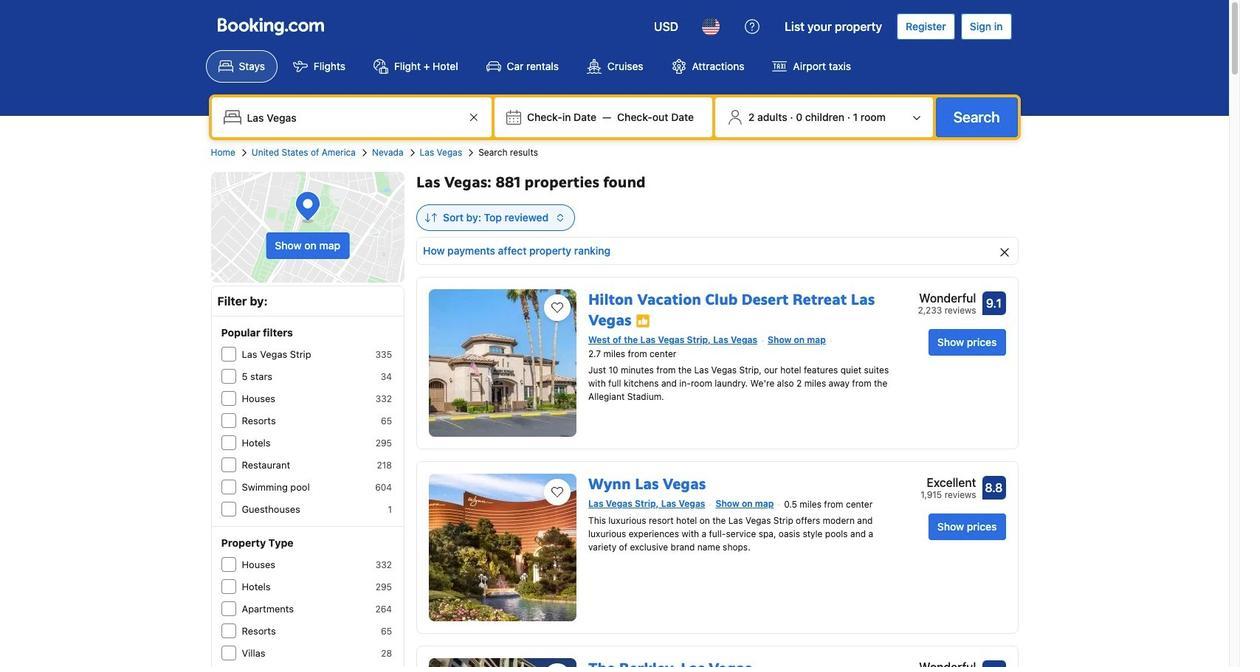 Task type: locate. For each thing, give the bounding box(es) containing it.
Where are you going? field
[[241, 104, 465, 131]]

booking.com image
[[217, 18, 324, 35]]

this property is part of our preferred partner program. it's committed to providing excellent service and good value. it'll pay us a higher commission if you make a booking. image
[[636, 313, 651, 328], [636, 313, 651, 328]]



Task type: describe. For each thing, give the bounding box(es) containing it.
search results updated. las vegas: 881 properties found. element
[[416, 172, 1018, 193]]

hilton vacation club desert retreat las vegas image
[[429, 289, 577, 437]]

wynn las vegas image
[[429, 474, 577, 622]]



Task type: vqa. For each thing, say whether or not it's contained in the screenshot.
Popular Filters
no



